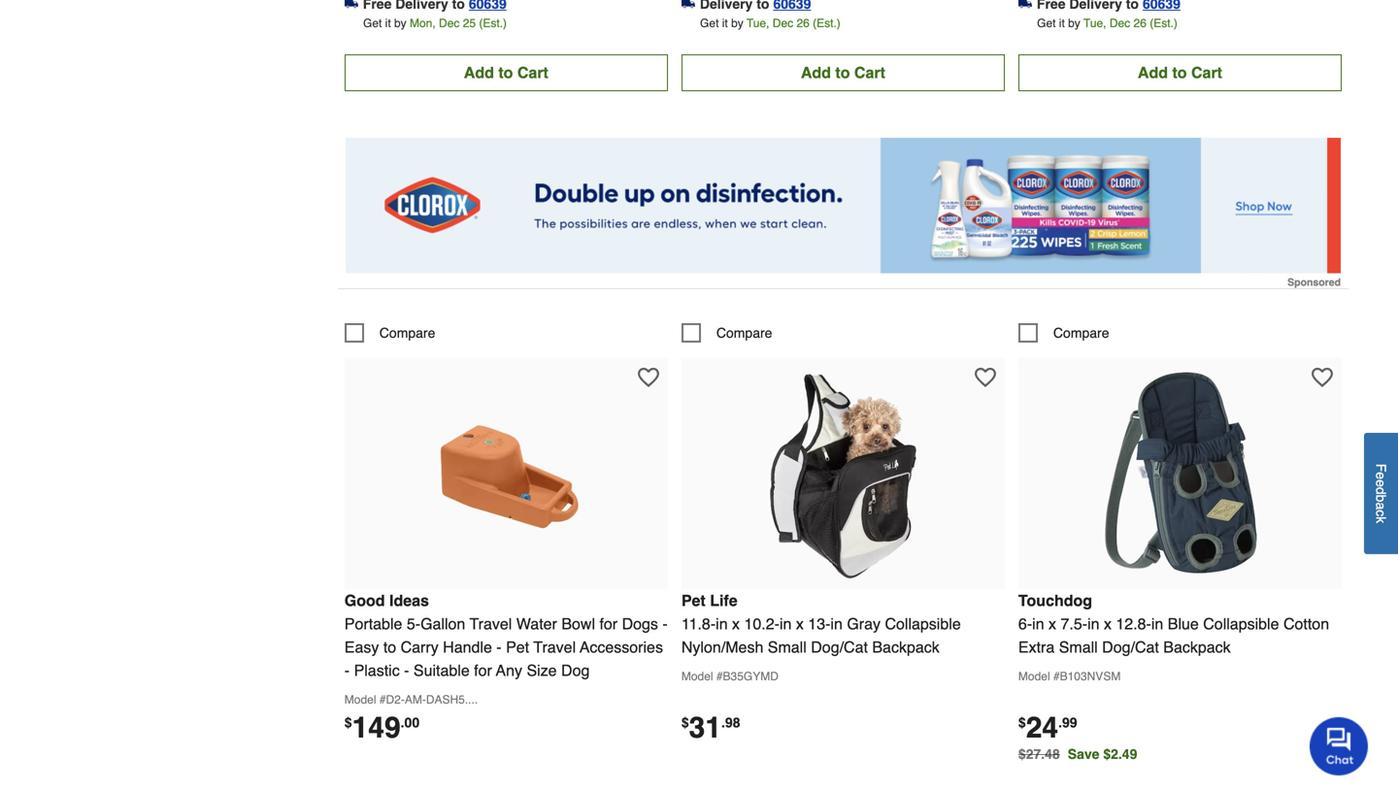 Task type: vqa. For each thing, say whether or not it's contained in the screenshot.
1000- in the top left of the page
no



Task type: locate. For each thing, give the bounding box(es) containing it.
1 horizontal spatial add
[[801, 63, 831, 81]]

2 horizontal spatial add
[[1138, 63, 1168, 81]]

small inside touchdog 6-in x 7.5-in x 12.8-in blue collapsible cotton extra small dog/cat backpack
[[1059, 638, 1098, 656]]

2 compare from the left
[[717, 325, 772, 341]]

# for nylon/mesh
[[717, 670, 723, 684]]

add to cart
[[464, 63, 549, 81], [801, 63, 886, 81], [1138, 63, 1223, 81]]

$ for 24
[[1019, 715, 1026, 731]]

collapsible
[[885, 615, 961, 633], [1203, 615, 1279, 633]]

2 horizontal spatial #
[[1054, 670, 1060, 684]]

extra
[[1019, 638, 1055, 656]]

x left 10.2- at the right bottom of page
[[732, 615, 740, 633]]

model # b103nvsm
[[1019, 670, 1121, 684]]

3 (est.) from the left
[[1150, 16, 1178, 30]]

x left 13-
[[796, 615, 804, 633]]

d2-
[[386, 693, 405, 707]]

5-
[[407, 615, 421, 633]]

$2.49
[[1103, 747, 1138, 762]]

1 horizontal spatial get it by tue, dec 26 (est.)
[[1037, 16, 1178, 30]]

x
[[732, 615, 740, 633], [796, 615, 804, 633], [1049, 615, 1057, 633], [1104, 615, 1112, 633]]

(est.) for truck filled icon
[[813, 16, 841, 30]]

backpack inside touchdog 6-in x 7.5-in x 12.8-in blue collapsible cotton extra small dog/cat backpack
[[1164, 638, 1231, 656]]

0 horizontal spatial get it by tue, dec 26 (est.)
[[700, 16, 841, 30]]

1 dec from the left
[[439, 16, 460, 30]]

1 truck filled image from the left
[[345, 0, 358, 11]]

2 collapsible from the left
[[1203, 615, 1279, 633]]

heart outline image
[[638, 367, 659, 388], [975, 367, 996, 388], [1312, 367, 1333, 388]]

0 horizontal spatial get
[[363, 16, 382, 30]]

get it by tue, dec 26 (est.) for truck filled image corresponding to get it by tue, dec 26 (est.)
[[1037, 16, 1178, 30]]

c
[[1374, 510, 1389, 517]]

1 horizontal spatial (est.)
[[813, 16, 841, 30]]

$27.48
[[1019, 747, 1060, 762]]

1 add from the left
[[464, 63, 494, 81]]

0 horizontal spatial 26
[[797, 16, 810, 30]]

1 horizontal spatial by
[[731, 16, 744, 30]]

1 compare from the left
[[380, 325, 435, 341]]

1 get it by tue, dec 26 (est.) from the left
[[700, 16, 841, 30]]

pet up 'any'
[[506, 638, 529, 656]]

26 for truck filled icon
[[797, 16, 810, 30]]

1 horizontal spatial 26
[[1134, 16, 1147, 30]]

1 horizontal spatial get
[[700, 16, 719, 30]]

1 backpack from the left
[[872, 638, 940, 656]]

2 horizontal spatial by
[[1068, 16, 1081, 30]]

travel up size
[[534, 638, 576, 656]]

1 horizontal spatial pet
[[682, 592, 706, 610]]

1 dog/cat from the left
[[811, 638, 868, 656]]

pet
[[682, 592, 706, 610], [506, 638, 529, 656]]

2 (est.) from the left
[[813, 16, 841, 30]]

travel up handle
[[470, 615, 512, 633]]

1 horizontal spatial model
[[682, 670, 713, 684]]

-
[[663, 615, 668, 633], [497, 638, 502, 656], [345, 662, 350, 680], [404, 662, 409, 680]]

compare inside 5013085263 element
[[1054, 325, 1109, 341]]

- down carry
[[404, 662, 409, 680]]

0 horizontal spatial dec
[[439, 16, 460, 30]]

0 vertical spatial travel
[[470, 615, 512, 633]]

1 26 from the left
[[797, 16, 810, 30]]

0 horizontal spatial heart outline image
[[638, 367, 659, 388]]

2 horizontal spatial add to cart
[[1138, 63, 1223, 81]]

2 horizontal spatial dec
[[1110, 16, 1131, 30]]

0 horizontal spatial by
[[394, 16, 407, 30]]

compare for 1001880258 element
[[717, 325, 772, 341]]

1 horizontal spatial for
[[600, 615, 618, 633]]

0 horizontal spatial (est.)
[[479, 16, 507, 30]]

1 horizontal spatial truck filled image
[[1019, 0, 1032, 11]]

2 horizontal spatial model
[[1019, 670, 1050, 684]]

1 horizontal spatial compare
[[717, 325, 772, 341]]

2 dec from the left
[[773, 16, 794, 30]]

model down the extra
[[1019, 670, 1050, 684]]

0 horizontal spatial cart
[[517, 63, 549, 81]]

1001880258 element
[[682, 323, 772, 343]]

compare for the 5014600729 element
[[380, 325, 435, 341]]

for
[[600, 615, 618, 633], [474, 662, 492, 680]]

compare
[[380, 325, 435, 341], [717, 325, 772, 341], [1054, 325, 1109, 341]]

1 horizontal spatial travel
[[534, 638, 576, 656]]

a
[[1374, 502, 1389, 510]]

0 horizontal spatial add to cart button
[[345, 54, 668, 91]]

0 horizontal spatial small
[[768, 638, 807, 656]]

10.2-
[[744, 615, 780, 633]]

e up d
[[1374, 472, 1389, 480]]

mon,
[[410, 16, 436, 30]]

0 horizontal spatial dog/cat
[[811, 638, 868, 656]]

$ inside $ 24 .99
[[1019, 715, 1026, 731]]

0 horizontal spatial collapsible
[[885, 615, 961, 633]]

dog/cat inside pet life 11.8-in x 10.2-in x 13-in gray collapsible nylon/mesh small dog/cat backpack
[[811, 638, 868, 656]]

good ideas portable 5-gallon travel water bowl for dogs - easy to carry handle - pet travel accessories - plastic - suitable for any size dog
[[345, 592, 668, 680]]

2 it from the left
[[722, 16, 728, 30]]

x left 12.8-
[[1104, 615, 1112, 633]]

small down 7.5-
[[1059, 638, 1098, 656]]

1 horizontal spatial $
[[682, 715, 689, 731]]

1 (est.) from the left
[[479, 16, 507, 30]]

$
[[345, 715, 352, 731], [682, 715, 689, 731], [1019, 715, 1026, 731]]

1 $ from the left
[[345, 715, 352, 731]]

in up nylon/mesh
[[716, 615, 728, 633]]

1 horizontal spatial collapsible
[[1203, 615, 1279, 633]]

2 horizontal spatial it
[[1059, 16, 1065, 30]]

by for truck filled image corresponding to get it by tue, dec 26 (est.)
[[1068, 16, 1081, 30]]

13-
[[808, 615, 831, 633]]

truck filled image
[[682, 0, 695, 11]]

2 add from the left
[[801, 63, 831, 81]]

model for 11.8-in x 10.2-in x 13-in gray collapsible nylon/mesh small dog/cat backpack
[[682, 670, 713, 684]]

- up 'any'
[[497, 638, 502, 656]]

2 small from the left
[[1059, 638, 1098, 656]]

26
[[797, 16, 810, 30], [1134, 16, 1147, 30]]

accessories
[[580, 638, 663, 656]]

collapsible right gray
[[885, 615, 961, 633]]

2 add to cart button from the left
[[682, 54, 1005, 91]]

.00
[[401, 715, 420, 731]]

dog/cat inside touchdog 6-in x 7.5-in x 12.8-in blue collapsible cotton extra small dog/cat backpack
[[1102, 638, 1159, 656]]

get
[[363, 16, 382, 30], [700, 16, 719, 30], [1037, 16, 1056, 30]]

compare for 5013085263 element at the right top of page
[[1054, 325, 1109, 341]]

1 horizontal spatial add to cart button
[[682, 54, 1005, 91]]

2 horizontal spatial get
[[1037, 16, 1056, 30]]

it
[[385, 16, 391, 30], [722, 16, 728, 30], [1059, 16, 1065, 30]]

small inside pet life 11.8-in x 10.2-in x 13-in gray collapsible nylon/mesh small dog/cat backpack
[[768, 638, 807, 656]]

0 horizontal spatial model
[[345, 693, 376, 707]]

plastic
[[354, 662, 400, 680]]

1 horizontal spatial heart outline image
[[975, 367, 996, 388]]

e up b
[[1374, 480, 1389, 487]]

0 vertical spatial for
[[600, 615, 618, 633]]

actual price $149.00 element
[[345, 711, 420, 745]]

1 horizontal spatial dec
[[773, 16, 794, 30]]

get it by mon, dec 25 (est.)
[[363, 16, 507, 30]]

1 add to cart from the left
[[464, 63, 549, 81]]

actual price $24.99 element
[[1019, 711, 1077, 745]]

1 horizontal spatial tue,
[[1084, 16, 1107, 30]]

gallon
[[421, 615, 465, 633]]

3 $ from the left
[[1019, 715, 1026, 731]]

pet up 11.8-
[[682, 592, 706, 610]]

2 horizontal spatial (est.)
[[1150, 16, 1178, 30]]

model down nylon/mesh
[[682, 670, 713, 684]]

3 by from the left
[[1068, 16, 1081, 30]]

3 cart from the left
[[1192, 63, 1223, 81]]

to
[[498, 63, 513, 81], [836, 63, 850, 81], [1173, 63, 1187, 81], [383, 638, 396, 656]]

0 horizontal spatial $
[[345, 715, 352, 731]]

(est.)
[[479, 16, 507, 30], [813, 16, 841, 30], [1150, 16, 1178, 30]]

$ inside $ 31 .98
[[682, 715, 689, 731]]

1 horizontal spatial backpack
[[1164, 638, 1231, 656]]

cart
[[517, 63, 549, 81], [855, 63, 886, 81], [1192, 63, 1223, 81]]

5013085263 element
[[1019, 323, 1109, 343]]

k
[[1374, 517, 1389, 524]]

0 horizontal spatial travel
[[470, 615, 512, 633]]

small
[[768, 638, 807, 656], [1059, 638, 1098, 656]]

travel
[[470, 615, 512, 633], [534, 638, 576, 656]]

1 horizontal spatial small
[[1059, 638, 1098, 656]]

2 backpack from the left
[[1164, 638, 1231, 656]]

1 vertical spatial pet
[[506, 638, 529, 656]]

good ideas portable 5-gallon travel water bowl for dogs - easy to carry handle - pet travel accessories - plastic - suitable for any size dog image
[[399, 368, 613, 582]]

pet inside good ideas portable 5-gallon travel water bowl for dogs - easy to carry handle - pet travel accessories - plastic - suitable for any size dog
[[506, 638, 529, 656]]

2 in from the left
[[780, 615, 792, 633]]

backpack
[[872, 638, 940, 656], [1164, 638, 1231, 656]]

2 get it by tue, dec 26 (est.) from the left
[[1037, 16, 1178, 30]]

actual price $31.98 element
[[682, 711, 740, 745]]

model up 149
[[345, 693, 376, 707]]

2 horizontal spatial heart outline image
[[1312, 367, 1333, 388]]

life
[[710, 592, 738, 610]]

x left 7.5-
[[1049, 615, 1057, 633]]

1 horizontal spatial dog/cat
[[1102, 638, 1159, 656]]

$ inside $ 149 .00
[[345, 715, 352, 731]]

0 vertical spatial pet
[[682, 592, 706, 610]]

tue,
[[747, 16, 770, 30], [1084, 16, 1107, 30]]

0 horizontal spatial it
[[385, 16, 391, 30]]

5 in from the left
[[1088, 615, 1100, 633]]

pet inside pet life 11.8-in x 10.2-in x 13-in gray collapsible nylon/mesh small dog/cat backpack
[[682, 592, 706, 610]]

collapsible inside pet life 11.8-in x 10.2-in x 13-in gray collapsible nylon/mesh small dog/cat backpack
[[885, 615, 961, 633]]

advertisement region
[[346, 138, 1341, 288]]

2 horizontal spatial cart
[[1192, 63, 1223, 81]]

2 $ from the left
[[682, 715, 689, 731]]

(est.) for get it by mon, dec 25 (est.) truck filled image
[[479, 16, 507, 30]]

truck filled image
[[345, 0, 358, 11], [1019, 0, 1032, 11]]

in
[[716, 615, 728, 633], [780, 615, 792, 633], [831, 615, 843, 633], [1032, 615, 1045, 633], [1088, 615, 1100, 633], [1152, 615, 1164, 633]]

backpack down gray
[[872, 638, 940, 656]]

2 horizontal spatial $
[[1019, 715, 1026, 731]]

1 horizontal spatial add to cart
[[801, 63, 886, 81]]

0 horizontal spatial backpack
[[872, 638, 940, 656]]

1 horizontal spatial #
[[717, 670, 723, 684]]

for left 'any'
[[474, 662, 492, 680]]

2 dog/cat from the left
[[1102, 638, 1159, 656]]

2 horizontal spatial add to cart button
[[1019, 54, 1342, 91]]

dog/cat down 13-
[[811, 638, 868, 656]]

1 get from the left
[[363, 16, 382, 30]]

backpack inside pet life 11.8-in x 10.2-in x 13-in gray collapsible nylon/mesh small dog/cat backpack
[[872, 638, 940, 656]]

model for portable 5-gallon travel water bowl for dogs - easy to carry handle - pet travel accessories - plastic - suitable for any size dog
[[345, 693, 376, 707]]

model
[[682, 670, 713, 684], [1019, 670, 1050, 684], [345, 693, 376, 707]]

1 e from the top
[[1374, 472, 1389, 480]]

in left blue
[[1152, 615, 1164, 633]]

small down 10.2- at the right bottom of page
[[768, 638, 807, 656]]

- right dogs on the bottom left of the page
[[663, 615, 668, 633]]

$ for 149
[[345, 715, 352, 731]]

1 vertical spatial for
[[474, 662, 492, 680]]

pet life 11.8-in x 10.2-in x 13-in gray collapsible nylon/mesh small dog/cat backpack
[[682, 592, 961, 656]]

0 horizontal spatial add to cart
[[464, 63, 549, 81]]

get it by tue, dec 26 (est.) for truck filled icon
[[700, 16, 841, 30]]

dec for truck filled image corresponding to get it by tue, dec 26 (est.)
[[1110, 16, 1131, 30]]

7.5-
[[1061, 615, 1088, 633]]

dog/cat down 12.8-
[[1102, 638, 1159, 656]]

2 heart outline image from the left
[[975, 367, 996, 388]]

gray
[[847, 615, 881, 633]]

1 horizontal spatial cart
[[855, 63, 886, 81]]

truck filled image for get it by tue, dec 26 (est.)
[[1019, 0, 1032, 11]]

# for extra
[[1054, 670, 1060, 684]]

was price $27.48 element
[[1019, 742, 1068, 762]]

collapsible right blue
[[1203, 615, 1279, 633]]

11.8-
[[682, 615, 716, 633]]

e
[[1374, 472, 1389, 480], [1374, 480, 1389, 487]]

1 small from the left
[[768, 638, 807, 656]]

2 by from the left
[[731, 16, 744, 30]]

in left gray
[[831, 615, 843, 633]]

3 compare from the left
[[1054, 325, 1109, 341]]

handle
[[443, 638, 492, 656]]

compare inside 1001880258 element
[[717, 325, 772, 341]]

1 by from the left
[[394, 16, 407, 30]]

0 horizontal spatial truck filled image
[[345, 0, 358, 11]]

add
[[464, 63, 494, 81], [801, 63, 831, 81], [1138, 63, 1168, 81]]

in left 12.8-
[[1088, 615, 1100, 633]]

0 horizontal spatial tue,
[[747, 16, 770, 30]]

f e e d b a c k button
[[1364, 433, 1398, 554]]

add for second add to cart 'button' from the right
[[801, 63, 831, 81]]

3 in from the left
[[831, 615, 843, 633]]

dec for truck filled icon
[[773, 16, 794, 30]]

0 horizontal spatial compare
[[380, 325, 435, 341]]

in up the extra
[[1032, 615, 1045, 633]]

compare inside the 5014600729 element
[[380, 325, 435, 341]]

1 collapsible from the left
[[885, 615, 961, 633]]

0 horizontal spatial #
[[380, 693, 386, 707]]

1 tue, from the left
[[747, 16, 770, 30]]

3 add to cart from the left
[[1138, 63, 1223, 81]]

small for in
[[1059, 638, 1098, 656]]

any
[[496, 662, 522, 680]]

backpack down blue
[[1164, 638, 1231, 656]]

$ 149 .00
[[345, 711, 420, 745]]

0 horizontal spatial pet
[[506, 638, 529, 656]]

by
[[394, 16, 407, 30], [731, 16, 744, 30], [1068, 16, 1081, 30]]

get it by tue, dec 26 (est.)
[[700, 16, 841, 30], [1037, 16, 1178, 30]]

2 truck filled image from the left
[[1019, 0, 1032, 11]]

# down nylon/mesh
[[717, 670, 723, 684]]

add to cart button
[[345, 54, 668, 91], [682, 54, 1005, 91], [1019, 54, 1342, 91]]

0 horizontal spatial add
[[464, 63, 494, 81]]

$ 24 .99
[[1019, 711, 1077, 745]]

3 dec from the left
[[1110, 16, 1131, 30]]

# up 'actual price $149.00' element
[[380, 693, 386, 707]]

- down easy
[[345, 662, 350, 680]]

$ 31 .98
[[682, 711, 740, 745]]

#
[[717, 670, 723, 684], [1054, 670, 1060, 684], [380, 693, 386, 707]]

3 add from the left
[[1138, 63, 1168, 81]]

2 horizontal spatial compare
[[1054, 325, 1109, 341]]

.98
[[722, 715, 740, 731]]

for up accessories
[[600, 615, 618, 633]]

dog/cat
[[811, 638, 868, 656], [1102, 638, 1159, 656]]

# down the extra
[[1054, 670, 1060, 684]]

2 26 from the left
[[1134, 16, 1147, 30]]

1 horizontal spatial it
[[722, 16, 728, 30]]

dec
[[439, 16, 460, 30], [773, 16, 794, 30], [1110, 16, 1131, 30]]

in left 13-
[[780, 615, 792, 633]]

dog/cat for 13-
[[811, 638, 868, 656]]



Task type: describe. For each thing, give the bounding box(es) containing it.
6 in from the left
[[1152, 615, 1164, 633]]

model # d2-am-dash5....
[[345, 693, 478, 707]]

small for 10.2-
[[768, 638, 807, 656]]

dash5....
[[426, 693, 478, 707]]

model for 6-in x 7.5-in x 12.8-in blue collapsible cotton extra small dog/cat backpack
[[1019, 670, 1050, 684]]

easy
[[345, 638, 379, 656]]

bowl
[[562, 615, 595, 633]]

5014600729 element
[[345, 323, 435, 343]]

add for 1st add to cart 'button' from the right
[[1138, 63, 1168, 81]]

dog/cat for in
[[1102, 638, 1159, 656]]

2 tue, from the left
[[1084, 16, 1107, 30]]

4 in from the left
[[1032, 615, 1045, 633]]

water
[[516, 615, 557, 633]]

1 heart outline image from the left
[[638, 367, 659, 388]]

$27.48 save $2.49
[[1019, 747, 1138, 762]]

3 get from the left
[[1037, 16, 1056, 30]]

3 it from the left
[[1059, 16, 1065, 30]]

1 add to cart button from the left
[[345, 54, 668, 91]]

1 x from the left
[[732, 615, 740, 633]]

by for truck filled icon
[[731, 16, 744, 30]]

2 get from the left
[[700, 16, 719, 30]]

1 it from the left
[[385, 16, 391, 30]]

2 e from the top
[[1374, 480, 1389, 487]]

.99
[[1059, 715, 1077, 731]]

12.8-
[[1116, 615, 1152, 633]]

good
[[345, 592, 385, 610]]

1 cart from the left
[[517, 63, 549, 81]]

chat invite button image
[[1310, 717, 1369, 776]]

6-
[[1019, 615, 1032, 633]]

2 add to cart from the left
[[801, 63, 886, 81]]

carry
[[401, 638, 439, 656]]

26 for truck filled image corresponding to get it by tue, dec 26 (est.)
[[1134, 16, 1147, 30]]

24
[[1026, 711, 1059, 745]]

b103nvsm
[[1060, 670, 1121, 684]]

truck filled image for get it by mon, dec 25 (est.)
[[345, 0, 358, 11]]

31
[[689, 711, 722, 745]]

nylon/mesh
[[682, 638, 764, 656]]

3 heart outline image from the left
[[1312, 367, 1333, 388]]

0 horizontal spatial for
[[474, 662, 492, 680]]

f
[[1374, 464, 1389, 472]]

add for 1st add to cart 'button' from the left
[[464, 63, 494, 81]]

(est.) for truck filled image corresponding to get it by tue, dec 26 (est.)
[[1150, 16, 1178, 30]]

save
[[1068, 747, 1100, 762]]

$ for 31
[[682, 715, 689, 731]]

2 x from the left
[[796, 615, 804, 633]]

dog
[[561, 662, 590, 680]]

dogs
[[622, 615, 658, 633]]

dec for get it by mon, dec 25 (est.) truck filled image
[[439, 16, 460, 30]]

collapsible inside touchdog 6-in x 7.5-in x 12.8-in blue collapsible cotton extra small dog/cat backpack
[[1203, 615, 1279, 633]]

by for get it by mon, dec 25 (est.) truck filled image
[[394, 16, 407, 30]]

blue
[[1168, 615, 1199, 633]]

size
[[527, 662, 557, 680]]

1 in from the left
[[716, 615, 728, 633]]

suitable
[[414, 662, 470, 680]]

d
[[1374, 487, 1389, 495]]

b
[[1374, 495, 1389, 502]]

cotton
[[1284, 615, 1330, 633]]

3 add to cart button from the left
[[1019, 54, 1342, 91]]

backpack for gray
[[872, 638, 940, 656]]

# for to
[[380, 693, 386, 707]]

25
[[463, 16, 476, 30]]

2 cart from the left
[[855, 63, 886, 81]]

3 x from the left
[[1049, 615, 1057, 633]]

touchdog 6-in x 7.5-in x 12.8-in blue collapsible cotton extra small dog/cat backpack
[[1019, 592, 1330, 656]]

am-
[[405, 693, 426, 707]]

touchdog
[[1019, 592, 1093, 610]]

1 vertical spatial travel
[[534, 638, 576, 656]]

backpack for collapsible
[[1164, 638, 1231, 656]]

4 x from the left
[[1104, 615, 1112, 633]]

f e e d b a c k
[[1374, 464, 1389, 524]]

149
[[352, 711, 401, 745]]

b35gymd
[[723, 670, 779, 684]]

pet life 11.8-in x 10.2-in x 13-in gray collapsible nylon/mesh small dog/cat backpack image
[[736, 368, 950, 582]]

ideas
[[389, 592, 429, 610]]

portable
[[345, 615, 402, 633]]

to inside good ideas portable 5-gallon travel water bowl for dogs - easy to carry handle - pet travel accessories - plastic - suitable for any size dog
[[383, 638, 396, 656]]

touchdog 6-in x 7.5-in x 12.8-in blue collapsible cotton extra small dog/cat backpack image
[[1074, 368, 1287, 582]]

model # b35gymd
[[682, 670, 779, 684]]



